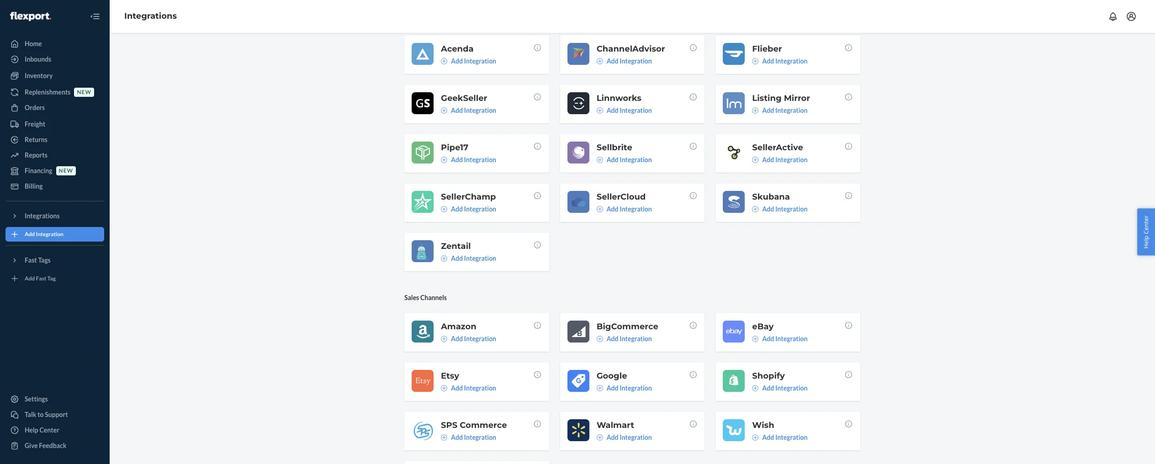 Task type: describe. For each thing, give the bounding box(es) containing it.
add integration for flieber
[[763, 57, 808, 65]]

add integration for linnworks
[[607, 106, 652, 114]]

home
[[25, 40, 42, 48]]

plus circle image for acenda
[[441, 58, 448, 64]]

plus circle image for channeladvisor
[[597, 58, 603, 64]]

channels
[[421, 294, 447, 302]]

add for flieber
[[763, 57, 775, 65]]

skubana
[[753, 192, 791, 202]]

sellercloud
[[597, 192, 646, 202]]

integration for sellerchamp
[[464, 205, 497, 213]]

talk to support
[[25, 411, 68, 419]]

flieber
[[753, 44, 783, 54]]

add integration link for wish
[[753, 433, 808, 443]]

add integration down integrations "dropdown button"
[[25, 231, 64, 238]]

zentail
[[441, 241, 471, 251]]

add integration for geekseller
[[451, 106, 497, 114]]

google
[[597, 371, 628, 381]]

plus circle image for sellbrite
[[597, 157, 603, 163]]

add integration for walmart
[[607, 434, 652, 442]]

add for amazon
[[451, 335, 463, 343]]

add integration link down integrations "dropdown button"
[[5, 227, 104, 242]]

returns link
[[5, 133, 104, 147]]

inbounds link
[[5, 52, 104, 67]]

orders link
[[5, 101, 104, 115]]

mirror
[[785, 93, 811, 103]]

sales
[[405, 294, 419, 302]]

settings link
[[5, 392, 104, 407]]

add integration for zentail
[[451, 255, 497, 262]]

center inside "button"
[[1143, 216, 1151, 234]]

plus circle image for zentail
[[441, 256, 448, 262]]

add integration link for flieber
[[753, 57, 808, 66]]

open notifications image
[[1108, 11, 1119, 22]]

add for etsy
[[451, 384, 463, 392]]

plus circle image for sps commerce
[[441, 435, 448, 441]]

replenishments
[[25, 88, 71, 96]]

plus circle image for pipe17
[[441, 157, 448, 163]]

channeladvisor
[[597, 44, 666, 54]]

talk
[[25, 411, 36, 419]]

add fast tag link
[[5, 272, 104, 286]]

freight link
[[5, 117, 104, 132]]

bigcommerce
[[597, 322, 659, 332]]

integration for sps commerce
[[464, 434, 497, 442]]

help inside "button"
[[1143, 236, 1151, 249]]

add integration for listing mirror
[[763, 106, 808, 114]]

integration for geekseller
[[464, 106, 497, 114]]

add for sellbrite
[[607, 156, 619, 164]]

support
[[45, 411, 68, 419]]

geekseller
[[441, 93, 488, 103]]

add for listing mirror
[[763, 106, 775, 114]]

add for acenda
[[451, 57, 463, 65]]

commerce
[[460, 421, 507, 431]]

add integration for pipe17
[[451, 156, 497, 164]]

integration for listing mirror
[[776, 106, 808, 114]]

add integration link for selleractive
[[753, 155, 808, 165]]

add integration for google
[[607, 384, 652, 392]]

integration for pipe17
[[464, 156, 497, 164]]

add integration link for ebay
[[753, 335, 808, 344]]

add for ebay
[[763, 335, 775, 343]]

integration for sellercloud
[[620, 205, 652, 213]]

close navigation image
[[90, 11, 101, 22]]

integrations inside "dropdown button"
[[25, 212, 60, 220]]

sellbrite
[[597, 143, 633, 153]]

plus circle image for sellerchamp
[[441, 206, 448, 213]]

add for pipe17
[[451, 156, 463, 164]]

integrations button
[[5, 209, 104, 224]]

add integration link for geekseller
[[441, 106, 497, 115]]

plus circle image for shopify
[[753, 385, 759, 392]]

tag
[[47, 275, 56, 282]]

freight
[[25, 120, 45, 128]]

0 vertical spatial integrations
[[124, 11, 177, 21]]

integration for shopify
[[776, 384, 808, 392]]

settings
[[25, 396, 48, 403]]

feedback
[[39, 442, 66, 450]]

integration for walmart
[[620, 434, 652, 442]]

1 vertical spatial fast
[[36, 275, 46, 282]]

integration for channeladvisor
[[620, 57, 652, 65]]

reports
[[25, 151, 47, 159]]

selleractive
[[753, 143, 804, 153]]

add integration link for zentail
[[441, 254, 497, 263]]

add integration link for bigcommerce
[[597, 335, 652, 344]]

plus circle image for sellercloud
[[597, 206, 603, 213]]

etsy
[[441, 371, 460, 381]]

add integration for sellerchamp
[[451, 205, 497, 213]]

add integration for bigcommerce
[[607, 335, 652, 343]]

integration for etsy
[[464, 384, 497, 392]]

listing
[[753, 93, 782, 103]]

plus circle image for wish
[[753, 435, 759, 441]]

plus circle image for etsy
[[441, 385, 448, 392]]

add for zentail
[[451, 255, 463, 262]]

acenda
[[441, 44, 474, 54]]

help center button
[[1138, 209, 1156, 256]]

wish
[[753, 421, 775, 431]]

billing
[[25, 182, 43, 190]]

sps
[[441, 421, 458, 431]]

add for selleractive
[[763, 156, 775, 164]]

add integration link for shopify
[[753, 384, 808, 393]]

add integration for acenda
[[451, 57, 497, 65]]

add integration link for sellerchamp
[[441, 205, 497, 214]]

sales channels
[[405, 294, 447, 302]]

shopify
[[753, 371, 786, 381]]



Task type: locate. For each thing, give the bounding box(es) containing it.
help center
[[1143, 216, 1151, 249], [25, 427, 59, 434]]

add integration link down sps commerce
[[441, 433, 497, 443]]

add down skubana
[[763, 205, 775, 213]]

1 vertical spatial center
[[40, 427, 59, 434]]

add integration down amazon at the left bottom
[[451, 335, 497, 343]]

plus circle image down sellerchamp
[[441, 206, 448, 213]]

sps commerce
[[441, 421, 507, 431]]

0 horizontal spatial help center
[[25, 427, 59, 434]]

0 horizontal spatial help
[[25, 427, 38, 434]]

add integration link for walmart
[[597, 433, 652, 443]]

plus circle image
[[441, 58, 448, 64], [441, 107, 448, 114], [597, 107, 603, 114], [753, 107, 759, 114], [441, 256, 448, 262], [441, 336, 448, 342], [753, 336, 759, 342], [597, 385, 603, 392], [753, 385, 759, 392], [597, 435, 603, 441]]

help center inside "button"
[[1143, 216, 1151, 249]]

plus circle image for selleractive
[[753, 157, 759, 163]]

plus circle image down zentail
[[441, 256, 448, 262]]

plus circle image down shopify
[[753, 385, 759, 392]]

plus circle image down acenda
[[441, 58, 448, 64]]

add for skubana
[[763, 205, 775, 213]]

0 vertical spatial help center
[[1143, 216, 1151, 249]]

add integration down skubana
[[763, 205, 808, 213]]

0 vertical spatial help
[[1143, 236, 1151, 249]]

plus circle image down bigcommerce
[[597, 336, 603, 342]]

orders
[[25, 104, 45, 112]]

add integration down the sellercloud
[[607, 205, 652, 213]]

reports link
[[5, 148, 104, 163]]

add integration down channeladvisor
[[607, 57, 652, 65]]

0 horizontal spatial center
[[40, 427, 59, 434]]

add integration link for etsy
[[441, 384, 497, 393]]

add integration link down google on the bottom
[[597, 384, 652, 393]]

add integration link down flieber
[[753, 57, 808, 66]]

add down google on the bottom
[[607, 384, 619, 392]]

add down walmart
[[607, 434, 619, 442]]

integration for google
[[620, 384, 652, 392]]

add integration
[[451, 57, 497, 65], [607, 57, 652, 65], [763, 57, 808, 65], [451, 106, 497, 114], [607, 106, 652, 114], [763, 106, 808, 114], [451, 156, 497, 164], [607, 156, 652, 164], [763, 156, 808, 164], [451, 205, 497, 213], [607, 205, 652, 213], [763, 205, 808, 213], [25, 231, 64, 238], [451, 255, 497, 262], [451, 335, 497, 343], [607, 335, 652, 343], [763, 335, 808, 343], [451, 384, 497, 392], [607, 384, 652, 392], [763, 384, 808, 392], [451, 434, 497, 442], [607, 434, 652, 442], [763, 434, 808, 442]]

add down sps
[[451, 434, 463, 442]]

add down fast tags
[[25, 275, 35, 282]]

1 vertical spatial help center
[[25, 427, 59, 434]]

sellerchamp
[[441, 192, 496, 202]]

pipe17
[[441, 143, 469, 153]]

add down acenda
[[451, 57, 463, 65]]

fast tags button
[[5, 253, 104, 268]]

1 horizontal spatial new
[[77, 89, 91, 96]]

integration for wish
[[776, 434, 808, 442]]

fast tags
[[25, 257, 51, 264]]

0 horizontal spatial new
[[59, 168, 73, 174]]

add integration down google on the bottom
[[607, 384, 652, 392]]

0 horizontal spatial integrations
[[25, 212, 60, 220]]

plus circle image for skubana
[[753, 206, 759, 213]]

add integration link down the etsy
[[441, 384, 497, 393]]

add integration link for pipe17
[[441, 155, 497, 165]]

add integration for selleractive
[[763, 156, 808, 164]]

add fast tag
[[25, 275, 56, 282]]

fast inside dropdown button
[[25, 257, 37, 264]]

add integration down geekseller
[[451, 106, 497, 114]]

plus circle image down wish
[[753, 435, 759, 441]]

open account menu image
[[1127, 11, 1138, 22]]

to
[[38, 411, 44, 419]]

add integration down the etsy
[[451, 384, 497, 392]]

add integration for sellercloud
[[607, 205, 652, 213]]

add for shopify
[[763, 384, 775, 392]]

add down amazon at the left bottom
[[451, 335, 463, 343]]

add integration link
[[441, 57, 497, 66], [597, 57, 652, 66], [753, 57, 808, 66], [441, 106, 497, 115], [597, 106, 652, 115], [753, 106, 808, 115], [441, 155, 497, 165], [597, 155, 652, 165], [753, 155, 808, 165], [441, 205, 497, 214], [597, 205, 652, 214], [753, 205, 808, 214], [5, 227, 104, 242], [441, 254, 497, 263], [441, 335, 497, 344], [597, 335, 652, 344], [753, 335, 808, 344], [441, 384, 497, 393], [597, 384, 652, 393], [753, 384, 808, 393], [441, 433, 497, 443], [597, 433, 652, 443], [753, 433, 808, 443]]

add integration link down ebay
[[753, 335, 808, 344]]

add integration link down walmart
[[597, 433, 652, 443]]

add integration for wish
[[763, 434, 808, 442]]

1 vertical spatial integrations
[[25, 212, 60, 220]]

fast left tag
[[36, 275, 46, 282]]

add down zentail
[[451, 255, 463, 262]]

inventory link
[[5, 69, 104, 83]]

add down bigcommerce
[[607, 335, 619, 343]]

plus circle image for amazon
[[441, 336, 448, 342]]

add integration down shopify
[[763, 384, 808, 392]]

add integration link down zentail
[[441, 254, 497, 263]]

home link
[[5, 37, 104, 51]]

plus circle image down the etsy
[[441, 385, 448, 392]]

new for financing
[[59, 168, 73, 174]]

add integration for sps commerce
[[451, 434, 497, 442]]

add integration link down the sellercloud
[[597, 205, 652, 214]]

listing mirror
[[753, 93, 811, 103]]

add integration down zentail
[[451, 255, 497, 262]]

plus circle image down pipe17
[[441, 157, 448, 163]]

new
[[77, 89, 91, 96], [59, 168, 73, 174]]

integration for amazon
[[464, 335, 497, 343]]

add up fast tags
[[25, 231, 35, 238]]

plus circle image down google on the bottom
[[597, 385, 603, 392]]

add for geekseller
[[451, 106, 463, 114]]

integration for skubana
[[776, 205, 808, 213]]

add integration link for channeladvisor
[[597, 57, 652, 66]]

add down linnworks
[[607, 106, 619, 114]]

add for walmart
[[607, 434, 619, 442]]

add integration for amazon
[[451, 335, 497, 343]]

give feedback button
[[5, 439, 104, 454]]

add integration link down the listing mirror
[[753, 106, 808, 115]]

add integration link down sellerchamp
[[441, 205, 497, 214]]

add integration down acenda
[[451, 57, 497, 65]]

add integration link down skubana
[[753, 205, 808, 214]]

add integration for sellbrite
[[607, 156, 652, 164]]

add integration link for linnworks
[[597, 106, 652, 115]]

0 vertical spatial fast
[[25, 257, 37, 264]]

add integration link down bigcommerce
[[597, 335, 652, 344]]

add integration link down amazon at the left bottom
[[441, 335, 497, 344]]

add down geekseller
[[451, 106, 463, 114]]

new down reports link
[[59, 168, 73, 174]]

new for replenishments
[[77, 89, 91, 96]]

add integration link down geekseller
[[441, 106, 497, 115]]

add integration link down sellbrite
[[597, 155, 652, 165]]

add integration for shopify
[[763, 384, 808, 392]]

new up orders link
[[77, 89, 91, 96]]

integration for flieber
[[776, 57, 808, 65]]

add integration down pipe17
[[451, 156, 497, 164]]

add for sellercloud
[[607, 205, 619, 213]]

integration for zentail
[[464, 255, 497, 262]]

add integration link down linnworks
[[597, 106, 652, 115]]

plus circle image down amazon at the left bottom
[[441, 336, 448, 342]]

plus circle image down geekseller
[[441, 107, 448, 114]]

1 horizontal spatial center
[[1143, 216, 1151, 234]]

1 horizontal spatial help center
[[1143, 216, 1151, 249]]

add integration for ebay
[[763, 335, 808, 343]]

give feedback
[[25, 442, 66, 450]]

add integration for channeladvisor
[[607, 57, 652, 65]]

add integration down the listing mirror
[[763, 106, 808, 114]]

0 vertical spatial new
[[77, 89, 91, 96]]

add integration link down pipe17
[[441, 155, 497, 165]]

integration
[[464, 57, 497, 65], [620, 57, 652, 65], [776, 57, 808, 65], [464, 106, 497, 114], [620, 106, 652, 114], [776, 106, 808, 114], [464, 156, 497, 164], [620, 156, 652, 164], [776, 156, 808, 164], [464, 205, 497, 213], [620, 205, 652, 213], [776, 205, 808, 213], [36, 231, 64, 238], [464, 255, 497, 262], [464, 335, 497, 343], [620, 335, 652, 343], [776, 335, 808, 343], [464, 384, 497, 392], [620, 384, 652, 392], [776, 384, 808, 392], [464, 434, 497, 442], [620, 434, 652, 442], [776, 434, 808, 442]]

plus circle image for linnworks
[[597, 107, 603, 114]]

add down "listing"
[[763, 106, 775, 114]]

help
[[1143, 236, 1151, 249], [25, 427, 38, 434]]

add integration down ebay
[[763, 335, 808, 343]]

walmart
[[597, 421, 635, 431]]

center
[[1143, 216, 1151, 234], [40, 427, 59, 434]]

add integration link for amazon
[[441, 335, 497, 344]]

plus circle image for walmart
[[597, 435, 603, 441]]

add for google
[[607, 384, 619, 392]]

add for channeladvisor
[[607, 57, 619, 65]]

billing link
[[5, 179, 104, 194]]

plus circle image for bigcommerce
[[597, 336, 603, 342]]

add integration link for skubana
[[753, 205, 808, 214]]

add integration link for acenda
[[441, 57, 497, 66]]

add
[[451, 57, 463, 65], [607, 57, 619, 65], [763, 57, 775, 65], [451, 106, 463, 114], [607, 106, 619, 114], [763, 106, 775, 114], [451, 156, 463, 164], [607, 156, 619, 164], [763, 156, 775, 164], [451, 205, 463, 213], [607, 205, 619, 213], [763, 205, 775, 213], [25, 231, 35, 238], [451, 255, 463, 262], [25, 275, 35, 282], [451, 335, 463, 343], [607, 335, 619, 343], [763, 335, 775, 343], [451, 384, 463, 392], [607, 384, 619, 392], [763, 384, 775, 392], [451, 434, 463, 442], [607, 434, 619, 442], [763, 434, 775, 442]]

integration for ebay
[[776, 335, 808, 343]]

add integration down bigcommerce
[[607, 335, 652, 343]]

fast
[[25, 257, 37, 264], [36, 275, 46, 282]]

add down wish
[[763, 434, 775, 442]]

integration for selleractive
[[776, 156, 808, 164]]

add integration down sellbrite
[[607, 156, 652, 164]]

0 vertical spatial center
[[1143, 216, 1151, 234]]

plus circle image down the sellercloud
[[597, 206, 603, 213]]

plus circle image down skubana
[[753, 206, 759, 213]]

1 vertical spatial help
[[25, 427, 38, 434]]

1 horizontal spatial help
[[1143, 236, 1151, 249]]

add integration link for google
[[597, 384, 652, 393]]

add for sellerchamp
[[451, 205, 463, 213]]

add integration down sellerchamp
[[451, 205, 497, 213]]

plus circle image down walmart
[[597, 435, 603, 441]]

plus circle image down channeladvisor
[[597, 58, 603, 64]]

add integration link for sps commerce
[[441, 433, 497, 443]]

plus circle image down ebay
[[753, 336, 759, 342]]

integrations link
[[124, 11, 177, 21]]

add down sellerchamp
[[451, 205, 463, 213]]

add integration down selleractive
[[763, 156, 808, 164]]

add down selleractive
[[763, 156, 775, 164]]

add integration link down selleractive
[[753, 155, 808, 165]]

tags
[[38, 257, 51, 264]]

financing
[[25, 167, 52, 175]]

fast left tags
[[25, 257, 37, 264]]

inbounds
[[25, 55, 51, 63]]

add integration down flieber
[[763, 57, 808, 65]]

plus circle image
[[597, 58, 603, 64], [753, 58, 759, 64], [441, 157, 448, 163], [597, 157, 603, 163], [753, 157, 759, 163], [441, 206, 448, 213], [597, 206, 603, 213], [753, 206, 759, 213], [597, 336, 603, 342], [441, 385, 448, 392], [441, 435, 448, 441], [753, 435, 759, 441]]

add down ebay
[[763, 335, 775, 343]]

plus circle image down linnworks
[[597, 107, 603, 114]]

plus circle image for listing mirror
[[753, 107, 759, 114]]

linnworks
[[597, 93, 642, 103]]

integration for bigcommerce
[[620, 335, 652, 343]]

returns
[[25, 136, 47, 144]]

plus circle image for flieber
[[753, 58, 759, 64]]

add integration link down channeladvisor
[[597, 57, 652, 66]]

plus circle image for geekseller
[[441, 107, 448, 114]]

ebay
[[753, 322, 774, 332]]

add integration link for sellercloud
[[597, 205, 652, 214]]

add for linnworks
[[607, 106, 619, 114]]

add integration down linnworks
[[607, 106, 652, 114]]

integration for sellbrite
[[620, 156, 652, 164]]

plus circle image down sellbrite
[[597, 157, 603, 163]]

plus circle image for ebay
[[753, 336, 759, 342]]

talk to support button
[[5, 408, 104, 423]]

add down the etsy
[[451, 384, 463, 392]]

amazon
[[441, 322, 477, 332]]

1 horizontal spatial integrations
[[124, 11, 177, 21]]

plus circle image down "listing"
[[753, 107, 759, 114]]

add for bigcommerce
[[607, 335, 619, 343]]

add down pipe17
[[451, 156, 463, 164]]

1 vertical spatial new
[[59, 168, 73, 174]]

plus circle image down sps
[[441, 435, 448, 441]]

add integration down sps commerce
[[451, 434, 497, 442]]

plus circle image down selleractive
[[753, 157, 759, 163]]

add integration for etsy
[[451, 384, 497, 392]]

add for wish
[[763, 434, 775, 442]]

add integration down walmart
[[607, 434, 652, 442]]

add integration link for listing mirror
[[753, 106, 808, 115]]

add down shopify
[[763, 384, 775, 392]]

add down channeladvisor
[[607, 57, 619, 65]]

add integration link down wish
[[753, 433, 808, 443]]

give
[[25, 442, 38, 450]]

integrations
[[124, 11, 177, 21], [25, 212, 60, 220]]

add integration down wish
[[763, 434, 808, 442]]

flexport logo image
[[10, 12, 51, 21]]

add integration for skubana
[[763, 205, 808, 213]]

integration for acenda
[[464, 57, 497, 65]]

add integration link down acenda
[[441, 57, 497, 66]]

add down the sellercloud
[[607, 205, 619, 213]]

add down flieber
[[763, 57, 775, 65]]

add integration link down shopify
[[753, 384, 808, 393]]

add integration link for sellbrite
[[597, 155, 652, 165]]

plus circle image down flieber
[[753, 58, 759, 64]]

add for sps commerce
[[451, 434, 463, 442]]

help center link
[[5, 423, 104, 438]]

inventory
[[25, 72, 53, 80]]

add down sellbrite
[[607, 156, 619, 164]]



Task type: vqa. For each thing, say whether or not it's contained in the screenshot.
Linnworks Add Integration
yes



